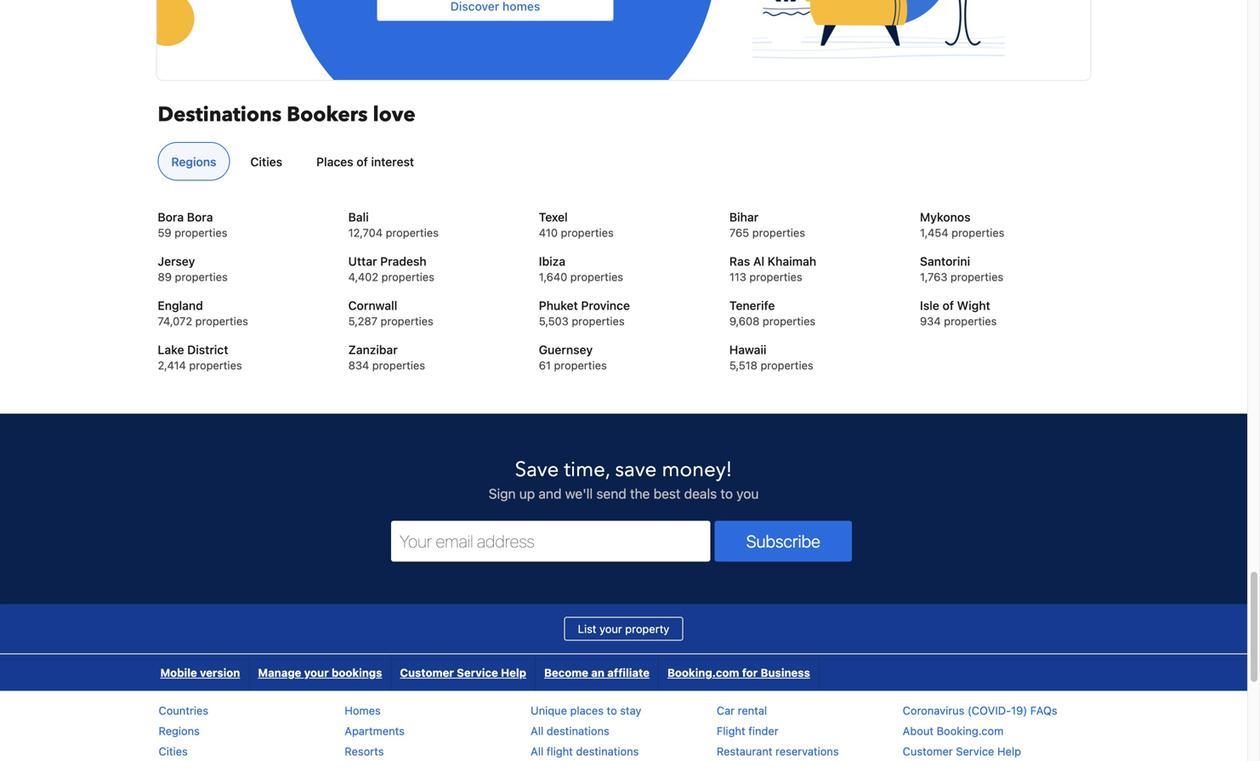 Task type: describe. For each thing, give the bounding box(es) containing it.
ras al khaimah link
[[730, 253, 899, 270]]

properties inside tenerife 9,608 properties
[[763, 315, 816, 327]]

hawaii link
[[730, 341, 899, 358]]

booking.com for business link
[[659, 654, 819, 691]]

410
[[539, 226, 558, 239]]

santorini link
[[920, 253, 1090, 270]]

business
[[761, 666, 810, 679]]

faqs
[[1031, 704, 1058, 717]]

uttar pradesh 4,402 properties
[[348, 254, 434, 283]]

2 all from the top
[[531, 745, 544, 758]]

rental
[[738, 704, 767, 717]]

phuket province link
[[539, 297, 709, 314]]

save time, save money! sign up and we'll send the best deals to you
[[489, 456, 759, 502]]

province
[[581, 298, 630, 313]]

england link
[[158, 297, 327, 314]]

19)
[[1011, 704, 1028, 717]]

properties inside england 74,072 properties
[[195, 315, 248, 327]]

59
[[158, 226, 172, 239]]

booking.com for business
[[668, 666, 810, 679]]

cities link
[[159, 745, 188, 758]]

properties inside hawaii 5,518 properties
[[761, 359, 814, 372]]

lake
[[158, 343, 184, 357]]

regions link
[[159, 725, 200, 737]]

5,503
[[539, 315, 569, 327]]

properties inside 'isle of wight 934 properties'
[[944, 315, 997, 327]]

Your email address email field
[[391, 521, 711, 562]]

(covid-
[[968, 704, 1011, 717]]

al
[[753, 254, 765, 268]]

isle of wight 934 properties
[[920, 298, 997, 327]]

list your property link
[[564, 617, 683, 641]]

of for interest
[[357, 155, 368, 169]]

homes
[[345, 704, 381, 717]]

bookers
[[287, 101, 368, 129]]

flight finder link
[[717, 725, 779, 737]]

jersey link
[[158, 253, 327, 270]]

mobile
[[160, 666, 197, 679]]

bali 12,704 properties
[[348, 210, 439, 239]]

5,287
[[348, 315, 378, 327]]

khaimah
[[768, 254, 817, 268]]

properties inside uttar pradesh 4,402 properties
[[382, 270, 434, 283]]

bihar
[[730, 210, 759, 224]]

0 vertical spatial destinations
[[547, 725, 610, 737]]

property
[[625, 623, 670, 635]]

england
[[158, 298, 203, 313]]

4,402
[[348, 270, 379, 283]]

934
[[920, 315, 941, 327]]

cities inside countries regions cities
[[159, 745, 188, 758]]

bali link
[[348, 209, 518, 226]]

bookings
[[332, 666, 382, 679]]

guernsey
[[539, 343, 593, 357]]

we'll
[[565, 486, 593, 502]]

guernsey 61 properties
[[539, 343, 607, 372]]

to inside unique places to stay all destinations all flight destinations
[[607, 704, 617, 717]]

version
[[200, 666, 240, 679]]

to inside the save time, save money! sign up and we'll send the best deals to you
[[721, 486, 733, 502]]

regions button
[[158, 142, 230, 181]]

properties inside bihar 765 properties
[[752, 226, 805, 239]]

save
[[615, 456, 657, 484]]

89
[[158, 270, 172, 283]]

properties inside jersey 89 properties
[[175, 270, 228, 283]]

deals
[[684, 486, 717, 502]]

unique places to stay link
[[531, 704, 642, 717]]

ibiza 1,640 properties
[[539, 254, 623, 283]]

unique places to stay all destinations all flight destinations
[[531, 704, 642, 758]]

cornwall link
[[348, 297, 518, 314]]

cornwall
[[348, 298, 397, 313]]

about booking.com link
[[903, 725, 1004, 737]]

you
[[737, 486, 759, 502]]

texel 410 properties
[[539, 210, 614, 239]]

cornwall 5,287 properties
[[348, 298, 434, 327]]

2 bora from the left
[[187, 210, 213, 224]]

of for wight
[[943, 298, 954, 313]]

properties inside the texel 410 properties
[[561, 226, 614, 239]]

bali
[[348, 210, 369, 224]]

become an affiliate
[[544, 666, 650, 679]]

help inside navigation
[[501, 666, 526, 679]]

time,
[[564, 456, 610, 484]]

homes apartments resorts
[[345, 704, 405, 758]]

service inside coronavirus (covid-19) faqs about booking.com customer service help
[[956, 745, 995, 758]]

save time, save money! footer
[[0, 413, 1248, 761]]

uttar pradesh link
[[348, 253, 518, 270]]

uttar
[[348, 254, 377, 268]]

1,454
[[920, 226, 949, 239]]

become an affiliate link
[[536, 654, 658, 691]]

ibiza link
[[539, 253, 709, 270]]

car
[[717, 704, 735, 717]]

customer inside coronavirus (covid-19) faqs about booking.com customer service help
[[903, 745, 953, 758]]

flight
[[717, 725, 746, 737]]

properties inside cornwall 5,287 properties
[[381, 315, 434, 327]]

phuket
[[539, 298, 578, 313]]

tenerife link
[[730, 297, 899, 314]]

list your property
[[578, 623, 670, 635]]

tab list containing regions
[[151, 142, 1090, 182]]

834
[[348, 359, 369, 372]]

interest
[[371, 155, 414, 169]]

customer service help
[[400, 666, 526, 679]]

zanzibar link
[[348, 341, 518, 358]]

mykonos 1,454 properties
[[920, 210, 1005, 239]]



Task type: vqa. For each thing, say whether or not it's contained in the screenshot.


Task type: locate. For each thing, give the bounding box(es) containing it.
1 vertical spatial destinations
[[576, 745, 639, 758]]

booking.com inside coronavirus (covid-19) faqs about booking.com customer service help
[[937, 725, 1004, 737]]

all flight destinations link
[[531, 745, 639, 758]]

your right manage in the left bottom of the page
[[304, 666, 329, 679]]

regions inside countries regions cities
[[159, 725, 200, 737]]

booking.com down coronavirus (covid-19) faqs link
[[937, 725, 1004, 737]]

car rental link
[[717, 704, 767, 717]]

1 vertical spatial service
[[956, 745, 995, 758]]

1 vertical spatial help
[[998, 745, 1021, 758]]

for
[[742, 666, 758, 679]]

properties down district
[[189, 359, 242, 372]]

properties down the 'wight'
[[944, 315, 997, 327]]

0 horizontal spatial of
[[357, 155, 368, 169]]

bora bora 59 properties
[[158, 210, 227, 239]]

help
[[501, 666, 526, 679], [998, 745, 1021, 758]]

properties down pradesh
[[382, 270, 434, 283]]

the
[[630, 486, 650, 502]]

0 horizontal spatial booking.com
[[668, 666, 739, 679]]

customer down about
[[903, 745, 953, 758]]

properties down zanzibar
[[372, 359, 425, 372]]

sign
[[489, 486, 516, 502]]

bora up jersey
[[187, 210, 213, 224]]

0 vertical spatial customer
[[400, 666, 454, 679]]

61
[[539, 359, 551, 372]]

properties down bali link
[[386, 226, 439, 239]]

properties inside phuket province 5,503 properties
[[572, 315, 625, 327]]

santorini
[[920, 254, 970, 268]]

1 vertical spatial cities
[[159, 745, 188, 758]]

service
[[457, 666, 498, 679], [956, 745, 995, 758]]

service inside navigation
[[457, 666, 498, 679]]

0 vertical spatial regions
[[171, 155, 216, 169]]

regions
[[171, 155, 216, 169], [159, 725, 200, 737]]

coronavirus
[[903, 704, 965, 717]]

tab list
[[151, 142, 1090, 182]]

0 vertical spatial service
[[457, 666, 498, 679]]

resorts
[[345, 745, 384, 758]]

cities inside button
[[250, 155, 282, 169]]

properties up ibiza 1,640 properties
[[561, 226, 614, 239]]

of right isle
[[943, 298, 954, 313]]

apartments link
[[345, 725, 405, 737]]

1 vertical spatial booking.com
[[937, 725, 1004, 737]]

1,763
[[920, 270, 948, 283]]

your for list
[[600, 623, 622, 635]]

properties inside ibiza 1,640 properties
[[571, 270, 623, 283]]

properties right 59
[[175, 226, 227, 239]]

manage
[[258, 666, 301, 679]]

properties up khaimah
[[752, 226, 805, 239]]

1 horizontal spatial booking.com
[[937, 725, 1004, 737]]

1 horizontal spatial bora
[[187, 210, 213, 224]]

booking.com up car
[[668, 666, 739, 679]]

1 horizontal spatial customer service help link
[[903, 745, 1021, 758]]

places
[[570, 704, 604, 717]]

list
[[578, 623, 597, 635]]

booking.com inside navigation
[[668, 666, 739, 679]]

properties inside 'ras al khaimah 113 properties'
[[750, 270, 803, 283]]

bihar link
[[730, 209, 899, 226]]

properties
[[175, 226, 227, 239], [386, 226, 439, 239], [561, 226, 614, 239], [752, 226, 805, 239], [952, 226, 1005, 239], [175, 270, 228, 283], [382, 270, 434, 283], [571, 270, 623, 283], [750, 270, 803, 283], [951, 270, 1004, 283], [195, 315, 248, 327], [381, 315, 434, 327], [572, 315, 625, 327], [763, 315, 816, 327], [944, 315, 997, 327], [189, 359, 242, 372], [372, 359, 425, 372], [554, 359, 607, 372], [761, 359, 814, 372]]

1 bora from the left
[[158, 210, 184, 224]]

0 vertical spatial customer service help link
[[392, 654, 535, 691]]

1 vertical spatial all
[[531, 745, 544, 758]]

1 horizontal spatial cities
[[250, 155, 282, 169]]

0 vertical spatial to
[[721, 486, 733, 502]]

customer service help link
[[392, 654, 535, 691], [903, 745, 1021, 758]]

bihar 765 properties
[[730, 210, 805, 239]]

0 horizontal spatial help
[[501, 666, 526, 679]]

of inside "button"
[[357, 155, 368, 169]]

1,640
[[539, 270, 567, 283]]

12,704
[[348, 226, 383, 239]]

regions down countries link
[[159, 725, 200, 737]]

your right list
[[600, 623, 622, 635]]

all down unique on the left of the page
[[531, 725, 544, 737]]

isle of wight link
[[920, 297, 1090, 314]]

0 horizontal spatial cities
[[159, 745, 188, 758]]

0 horizontal spatial your
[[304, 666, 329, 679]]

best
[[654, 486, 681, 502]]

about
[[903, 725, 934, 737]]

restaurant reservations link
[[717, 745, 839, 758]]

texel
[[539, 210, 568, 224]]

navigation containing mobile version
[[152, 654, 820, 691]]

to left the you
[[721, 486, 733, 502]]

cities button
[[237, 142, 296, 181]]

cities down destinations bookers love
[[250, 155, 282, 169]]

customer service help link for manage your bookings
[[392, 654, 535, 691]]

1 vertical spatial customer
[[903, 745, 953, 758]]

car rental flight finder restaurant reservations
[[717, 704, 839, 758]]

lake district 2,414 properties
[[158, 343, 242, 372]]

properties inside the lake district 2,414 properties
[[189, 359, 242, 372]]

your for manage
[[304, 666, 329, 679]]

bora bora link
[[158, 209, 327, 226]]

all left "flight"
[[531, 745, 544, 758]]

customer right bookings
[[400, 666, 454, 679]]

up
[[519, 486, 535, 502]]

mykonos
[[920, 210, 971, 224]]

properties inside bora bora 59 properties
[[175, 226, 227, 239]]

1 horizontal spatial customer
[[903, 745, 953, 758]]

customer service help link for about booking.com
[[903, 745, 1021, 758]]

1 vertical spatial to
[[607, 704, 617, 717]]

mykonos link
[[920, 209, 1090, 226]]

hawaii
[[730, 343, 767, 357]]

1 horizontal spatial service
[[956, 745, 995, 758]]

your inside navigation
[[304, 666, 329, 679]]

and
[[539, 486, 562, 502]]

wight
[[957, 298, 991, 313]]

district
[[187, 343, 228, 357]]

apartments
[[345, 725, 405, 737]]

manage your bookings link
[[250, 654, 391, 691]]

1 vertical spatial customer service help link
[[903, 745, 1021, 758]]

navigation inside save time, save money! footer
[[152, 654, 820, 691]]

navigation
[[152, 654, 820, 691]]

countries link
[[159, 704, 208, 717]]

1 horizontal spatial help
[[998, 745, 1021, 758]]

zanzibar 834 properties
[[348, 343, 425, 372]]

places of interest button
[[303, 142, 428, 181]]

mobile version link
[[152, 654, 249, 691]]

765
[[730, 226, 749, 239]]

properties inside bali 12,704 properties
[[386, 226, 439, 239]]

become
[[544, 666, 589, 679]]

homes link
[[345, 704, 381, 717]]

texel link
[[539, 209, 709, 226]]

help down 19)
[[998, 745, 1021, 758]]

properties inside zanzibar 834 properties
[[372, 359, 425, 372]]

0 vertical spatial of
[[357, 155, 368, 169]]

0 vertical spatial cities
[[250, 155, 282, 169]]

properties inside "santorini 1,763 properties"
[[951, 270, 1004, 283]]

send
[[597, 486, 627, 502]]

cities down regions link
[[159, 745, 188, 758]]

destinations
[[158, 101, 282, 129]]

isle
[[920, 298, 940, 313]]

lake district link
[[158, 341, 327, 358]]

1 vertical spatial regions
[[159, 725, 200, 737]]

properties up the 'wight'
[[951, 270, 1004, 283]]

0 vertical spatial help
[[501, 666, 526, 679]]

zanzibar
[[348, 343, 398, 357]]

of inside 'isle of wight 934 properties'
[[943, 298, 954, 313]]

properties down jersey
[[175, 270, 228, 283]]

customer inside navigation
[[400, 666, 454, 679]]

hawaii 5,518 properties
[[730, 343, 814, 372]]

england 74,072 properties
[[158, 298, 248, 327]]

1 vertical spatial of
[[943, 298, 954, 313]]

1 horizontal spatial of
[[943, 298, 954, 313]]

restaurant
[[717, 745, 773, 758]]

affiliate
[[607, 666, 650, 679]]

1 horizontal spatial to
[[721, 486, 733, 502]]

0 vertical spatial your
[[600, 623, 622, 635]]

0 horizontal spatial to
[[607, 704, 617, 717]]

1 horizontal spatial your
[[600, 623, 622, 635]]

properties down guernsey
[[554, 359, 607, 372]]

money!
[[662, 456, 733, 484]]

113
[[730, 270, 747, 283]]

0 horizontal spatial customer service help link
[[392, 654, 535, 691]]

bora
[[158, 210, 184, 224], [187, 210, 213, 224]]

properties down the cornwall link
[[381, 315, 434, 327]]

guernsey link
[[539, 341, 709, 358]]

places
[[316, 155, 353, 169]]

of right places
[[357, 155, 368, 169]]

properties down province at the top of page
[[572, 315, 625, 327]]

help left become
[[501, 666, 526, 679]]

properties inside the mykonos 1,454 properties
[[952, 226, 1005, 239]]

destinations down all destinations link
[[576, 745, 639, 758]]

bora up 59
[[158, 210, 184, 224]]

regions inside button
[[171, 155, 216, 169]]

0 vertical spatial booking.com
[[668, 666, 739, 679]]

ras
[[730, 254, 750, 268]]

destinations bookers love
[[158, 101, 416, 129]]

properties down hawaii link
[[761, 359, 814, 372]]

0 vertical spatial all
[[531, 725, 544, 737]]

stay
[[620, 704, 642, 717]]

5,518
[[730, 359, 758, 372]]

properties down "england" link
[[195, 315, 248, 327]]

to left stay at the bottom of page
[[607, 704, 617, 717]]

properties inside guernsey 61 properties
[[554, 359, 607, 372]]

0 horizontal spatial bora
[[158, 210, 184, 224]]

all
[[531, 725, 544, 737], [531, 745, 544, 758]]

properties up province at the top of page
[[571, 270, 623, 283]]

properties down khaimah
[[750, 270, 803, 283]]

properties down mykonos link
[[952, 226, 1005, 239]]

destinations up the all flight destinations link
[[547, 725, 610, 737]]

properties down tenerife link
[[763, 315, 816, 327]]

0 horizontal spatial service
[[457, 666, 498, 679]]

save
[[515, 456, 559, 484]]

0 horizontal spatial customer
[[400, 666, 454, 679]]

phuket province 5,503 properties
[[539, 298, 630, 327]]

74,072
[[158, 315, 192, 327]]

1 vertical spatial your
[[304, 666, 329, 679]]

unique
[[531, 704, 567, 717]]

regions down the 'destinations'
[[171, 155, 216, 169]]

help inside coronavirus (covid-19) faqs about booking.com customer service help
[[998, 745, 1021, 758]]

1 all from the top
[[531, 725, 544, 737]]

customer
[[400, 666, 454, 679], [903, 745, 953, 758]]



